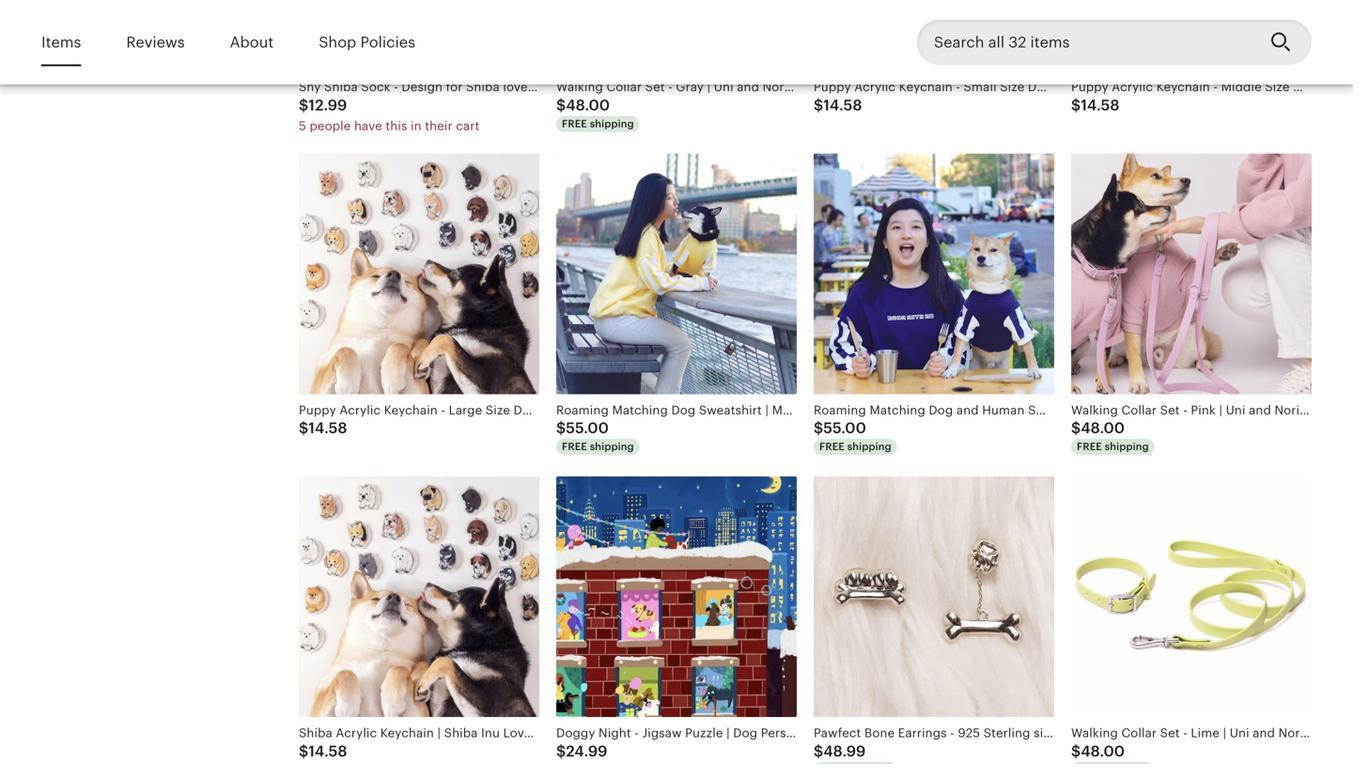 Task type: locate. For each thing, give the bounding box(es) containing it.
keychain for puppy acrylic keychain - large size dog | 2-side dog charms $ 14.58
[[384, 403, 438, 417]]

1 55.00 from the left
[[566, 420, 609, 437]]

| inside doggy night - jigsaw puzzle | dog person's gift, dogs life in new york $ 24.99
[[727, 726, 730, 740]]

1 horizontal spatial charms
[[1130, 80, 1176, 94]]

size inside puppy acrylic keychain - large size dog | 2-side dog charms $ 14.58
[[486, 403, 510, 417]]

about link
[[230, 20, 274, 64]]

people
[[310, 119, 351, 133]]

side inside puppy acrylic keychain - small size dog | 2-side dog charms $ 14.58
[[1074, 80, 1099, 94]]

5
[[299, 119, 306, 133]]

side
[[1074, 80, 1099, 94], [559, 403, 584, 417]]

2 horizontal spatial puppy
[[1072, 80, 1109, 94]]

items
[[41, 34, 81, 51]]

small
[[964, 80, 997, 94]]

shiba acrylic keychain | shiba inu lover | shiba lover's gift | 2-side dog charms | kawaii dog accessories | dog person's gift image
[[299, 477, 540, 717]]

new
[[912, 726, 939, 740]]

shop policies link
[[319, 20, 416, 64]]

- inside puppy acrylic keychain - small size dog | 2-side dog charms $ 14.58
[[956, 80, 961, 94]]

acrylic
[[855, 80, 896, 94], [1112, 80, 1154, 94], [340, 403, 381, 417]]

$ 55.00 free shipping
[[557, 420, 634, 453], [814, 420, 892, 453]]

keychain down puppy acrylic keychain - small size dog | 2-side dog charms image
[[899, 80, 953, 94]]

dog inside doggy night - jigsaw puzzle | dog person's gift, dogs life in new york $ 24.99
[[733, 726, 758, 740]]

14.58 inside puppy acrylic keychain - small size dog | 2-side dog charms $ 14.58
[[824, 97, 863, 114]]

0 horizontal spatial side
[[559, 403, 584, 417]]

|
[[1056, 80, 1059, 94], [1321, 80, 1325, 94], [541, 403, 545, 417], [727, 726, 730, 740]]

keychain left large
[[384, 403, 438, 417]]

2- right large
[[548, 403, 559, 417]]

1 horizontal spatial $ 55.00 free shipping
[[814, 420, 892, 453]]

keychain inside puppy acrylic keychain - small size dog | 2-side dog charms $ 14.58
[[899, 80, 953, 94]]

14.58 inside puppy acrylic keychain - large size dog | 2-side dog charms $ 14.58
[[309, 420, 347, 437]]

puppy acrylic keychain - large size dog | 2-side dog charms $ 14.58
[[299, 403, 661, 437]]

1 $ 55.00 free shipping from the left
[[557, 420, 634, 453]]

- left small
[[956, 80, 961, 94]]

in right this
[[411, 119, 422, 133]]

2 55.00 from the left
[[824, 420, 867, 437]]

shop
[[319, 34, 357, 51]]

charms inside puppy acrylic keychain - large size dog | 2-side dog charms $ 14.58
[[615, 403, 661, 417]]

2 horizontal spatial 2-
[[1328, 80, 1339, 94]]

2- for puppy acrylic keychain - large size dog | 2-side dog charms $ 14.58
[[548, 403, 559, 417]]

55.00 for the roaming matching dog sweatshirt | matching dog and owner | designer brand | dog owner gift | dog clothing | twinning with dog image
[[566, 420, 609, 437]]

Search all 32 items text field
[[918, 20, 1256, 65]]

0 horizontal spatial size
[[486, 403, 510, 417]]

0 horizontal spatial acrylic
[[340, 403, 381, 417]]

14.58
[[824, 97, 863, 114], [1081, 97, 1120, 114], [309, 420, 347, 437], [309, 743, 347, 760]]

1 horizontal spatial size
[[1000, 80, 1025, 94]]

puppy inside puppy acrylic keychain - middle size dog | 2-sid $ 14.58
[[1072, 80, 1109, 94]]

free
[[562, 118, 587, 130], [562, 441, 587, 453], [820, 441, 845, 453], [1077, 441, 1103, 453]]

free for the roaming matching dog sweatshirt | matching dog and owner | designer brand | dog owner gift | dog clothing | twinning with dog image
[[562, 441, 587, 453]]

dog inside puppy acrylic keychain - middle size dog | 2-sid $ 14.58
[[1294, 80, 1318, 94]]

0 vertical spatial in
[[411, 119, 422, 133]]

puppy for puppy acrylic keychain - middle size dog | 2-sid $ 14.58
[[1072, 80, 1109, 94]]

1 vertical spatial charms
[[615, 403, 661, 417]]

puppy
[[814, 80, 851, 94], [1072, 80, 1109, 94], [299, 403, 336, 417]]

2-
[[1063, 80, 1074, 94], [1328, 80, 1339, 94], [548, 403, 559, 417]]

55.00 for roaming matching dog and human sweatshirt | matching dog and owner | designer brand | dog owner gift | dog clothing | twinning with dog image
[[824, 420, 867, 437]]

0 vertical spatial side
[[1074, 80, 1099, 94]]

2- inside puppy acrylic keychain - large size dog | 2-side dog charms $ 14.58
[[548, 403, 559, 417]]

| for puppy acrylic keychain - small size dog | 2-side dog charms $ 14.58
[[1056, 80, 1059, 94]]

2 horizontal spatial acrylic
[[1112, 80, 1154, 94]]

55.00
[[566, 420, 609, 437], [824, 420, 867, 437]]

- left middle
[[1214, 80, 1218, 94]]

keychain for puppy acrylic keychain - middle size dog | 2-sid $ 14.58
[[1157, 80, 1211, 94]]

1 horizontal spatial in
[[898, 726, 909, 740]]

2 horizontal spatial size
[[1266, 80, 1290, 94]]

48.99
[[824, 743, 866, 760]]

2 vertical spatial 48.00
[[1081, 743, 1125, 760]]

2- down search all 32 items text box
[[1063, 80, 1074, 94]]

0 horizontal spatial keychain
[[384, 403, 438, 417]]

- inside puppy acrylic keychain - large size dog | 2-side dog charms $ 14.58
[[441, 403, 446, 417]]

$ 48.00 free shipping
[[557, 97, 634, 130], [1072, 420, 1149, 453]]

1 horizontal spatial side
[[1074, 80, 1099, 94]]

0 horizontal spatial 2-
[[548, 403, 559, 417]]

2- inside puppy acrylic keychain - small size dog | 2-side dog charms $ 14.58
[[1063, 80, 1074, 94]]

puppy inside puppy acrylic keychain - small size dog | 2-side dog charms $ 14.58
[[814, 80, 851, 94]]

roaming matching dog and human sweatshirt | matching dog and owner | designer brand | dog owner gift | dog clothing | twinning with dog image
[[814, 154, 1055, 394]]

- left large
[[441, 403, 446, 417]]

| inside puppy acrylic keychain - middle size dog | 2-sid $ 14.58
[[1321, 80, 1325, 94]]

puppy inside puppy acrylic keychain - large size dog | 2-side dog charms $ 14.58
[[299, 403, 336, 417]]

0 horizontal spatial in
[[411, 119, 422, 133]]

gift,
[[813, 726, 839, 740]]

charms for puppy acrylic keychain - large size dog | 2-side dog charms $ 14.58
[[615, 403, 661, 417]]

$ 48.99
[[814, 743, 866, 760]]

sid
[[1339, 80, 1354, 94]]

acrylic inside puppy acrylic keychain - middle size dog | 2-sid $ 14.58
[[1112, 80, 1154, 94]]

keychain
[[899, 80, 953, 94], [1157, 80, 1211, 94], [384, 403, 438, 417]]

acrylic inside puppy acrylic keychain - small size dog | 2-side dog charms $ 14.58
[[855, 80, 896, 94]]

dog for puppy acrylic keychain - middle size dog | 2-sid $ 14.58
[[1294, 80, 1318, 94]]

charms
[[1130, 80, 1176, 94], [615, 403, 661, 417]]

shipping for the roaming matching dog sweatshirt | matching dog and owner | designer brand | dog owner gift | dog clothing | twinning with dog image
[[590, 441, 634, 453]]

0 horizontal spatial $ 55.00 free shipping
[[557, 420, 634, 453]]

0 horizontal spatial charms
[[615, 403, 661, 417]]

1 horizontal spatial puppy
[[814, 80, 851, 94]]

1 vertical spatial side
[[559, 403, 584, 417]]

2 horizontal spatial keychain
[[1157, 80, 1211, 94]]

keychain down puppy acrylic keychain - middle size dog | 2-side dog charms "image"
[[1157, 80, 1211, 94]]

$ inside doggy night - jigsaw puzzle | dog person's gift, dogs life in new york $ 24.99
[[557, 743, 566, 760]]

2 $ 55.00 free shipping from the left
[[814, 420, 892, 453]]

14.58 inside puppy acrylic keychain - middle size dog | 2-sid $ 14.58
[[1081, 97, 1120, 114]]

0 vertical spatial charms
[[1130, 80, 1176, 94]]

- right night on the left bottom of the page
[[635, 726, 639, 740]]

1 horizontal spatial 2-
[[1063, 80, 1074, 94]]

keychain inside puppy acrylic keychain - middle size dog | 2-sid $ 14.58
[[1157, 80, 1211, 94]]

this
[[386, 119, 408, 133]]

size right large
[[486, 403, 510, 417]]

1 vertical spatial $ 48.00 free shipping
[[1072, 420, 1149, 453]]

side for puppy acrylic keychain - large size dog | 2-side dog charms $ 14.58
[[559, 403, 584, 417]]

puppy acrylic keychain - middle size dog | 2-side dog charms image
[[1072, 0, 1312, 71]]

1 vertical spatial in
[[898, 726, 909, 740]]

acrylic inside puppy acrylic keychain - large size dog | 2-side dog charms $ 14.58
[[340, 403, 381, 417]]

| inside puppy acrylic keychain - large size dog | 2-side dog charms $ 14.58
[[541, 403, 545, 417]]

in right life
[[898, 726, 909, 740]]

acrylic for puppy acrylic keychain - middle size dog | 2-sid $ 14.58
[[1112, 80, 1154, 94]]

2- inside puppy acrylic keychain - middle size dog | 2-sid $ 14.58
[[1328, 80, 1339, 94]]

$ 55.00 free shipping for roaming matching dog and human sweatshirt | matching dog and owner | designer brand | dog owner gift | dog clothing | twinning with dog image
[[814, 420, 892, 453]]

1 horizontal spatial 55.00
[[824, 420, 867, 437]]

puppy acrylic keychain - large size dog | 2-side dog charms image
[[299, 154, 540, 394]]

1 vertical spatial 48.00
[[1081, 420, 1125, 437]]

| inside puppy acrylic keychain - small size dog | 2-side dog charms $ 14.58
[[1056, 80, 1059, 94]]

free for roaming matching dog and human sweatshirt | matching dog and owner | designer brand | dog owner gift | dog clothing | twinning with dog image
[[820, 441, 845, 453]]

$ inside $ 12.99 5 people have this in their cart
[[299, 97, 309, 114]]

dog
[[1028, 80, 1053, 94], [1102, 80, 1126, 94], [1294, 80, 1318, 94], [514, 403, 538, 417], [587, 403, 612, 417], [733, 726, 758, 740]]

charms inside puppy acrylic keychain - small size dog | 2-side dog charms $ 14.58
[[1130, 80, 1176, 94]]

1 horizontal spatial acrylic
[[855, 80, 896, 94]]

shop policies
[[319, 34, 416, 51]]

2- right middle
[[1328, 80, 1339, 94]]

walking collar set - pink | uni and nori | water-proof dog collar and leash | easy to clean | matching dog and owner | dog mom's gift image
[[1072, 154, 1312, 394]]

$ 14.58
[[299, 743, 347, 760]]

puppy acrylic keychain - small size dog | 2-side dog charms $ 14.58
[[814, 80, 1176, 114]]

2- for puppy acrylic keychain - small size dog | 2-side dog charms $ 14.58
[[1063, 80, 1074, 94]]

| for puppy acrylic keychain - middle size dog | 2-sid $ 14.58
[[1321, 80, 1325, 94]]

| right large
[[541, 403, 545, 417]]

$ 55.00 free shipping for the roaming matching dog sweatshirt | matching dog and owner | designer brand | dog owner gift | dog clothing | twinning with dog image
[[557, 420, 634, 453]]

size inside puppy acrylic keychain - small size dog | 2-side dog charms $ 14.58
[[1000, 80, 1025, 94]]

size right middle
[[1266, 80, 1290, 94]]

1 horizontal spatial keychain
[[899, 80, 953, 94]]

0 horizontal spatial $ 48.00 free shipping
[[557, 97, 634, 130]]

$
[[299, 97, 309, 114], [557, 97, 566, 114], [814, 97, 824, 114], [1072, 97, 1081, 114], [299, 420, 309, 437], [557, 420, 566, 437], [814, 420, 824, 437], [1072, 420, 1081, 437], [299, 743, 309, 760], [557, 743, 566, 760], [814, 743, 824, 760], [1072, 743, 1081, 760]]

| right puzzle
[[727, 726, 730, 740]]

shy shiba sock - design for shiba lovers, shiba inu lover's gift, doge meme sock, happy dog sock, cute shiba inu apparel, dog-themed sock image
[[299, 0, 540, 71]]

| left sid
[[1321, 80, 1325, 94]]

-
[[956, 80, 961, 94], [1214, 80, 1218, 94], [441, 403, 446, 417], [635, 726, 639, 740]]

48.00
[[566, 97, 610, 114], [1081, 420, 1125, 437], [1081, 743, 1125, 760]]

in
[[411, 119, 422, 133], [898, 726, 909, 740]]

large
[[449, 403, 482, 417]]

size right small
[[1000, 80, 1025, 94]]

size inside puppy acrylic keychain - middle size dog | 2-sid $ 14.58
[[1266, 80, 1290, 94]]

| for puppy acrylic keychain - large size dog | 2-side dog charms $ 14.58
[[541, 403, 545, 417]]

puppy for puppy acrylic keychain - small size dog | 2-side dog charms $ 14.58
[[814, 80, 851, 94]]

life
[[877, 726, 895, 740]]

size for puppy acrylic keychain - middle size dog | 2-sid $ 14.58
[[1266, 80, 1290, 94]]

shipping
[[590, 118, 634, 130], [590, 441, 634, 453], [848, 441, 892, 453], [1105, 441, 1149, 453]]

0 horizontal spatial 55.00
[[566, 420, 609, 437]]

doggy
[[557, 726, 596, 740]]

| down search all 32 items text box
[[1056, 80, 1059, 94]]

side inside puppy acrylic keychain - large size dog | 2-side dog charms $ 14.58
[[559, 403, 584, 417]]

keychain inside puppy acrylic keychain - large size dog | 2-side dog charms $ 14.58
[[384, 403, 438, 417]]

size
[[1000, 80, 1025, 94], [1266, 80, 1290, 94], [486, 403, 510, 417]]

0 horizontal spatial puppy
[[299, 403, 336, 417]]

- inside puppy acrylic keychain - middle size dog | 2-sid $ 14.58
[[1214, 80, 1218, 94]]



Task type: vqa. For each thing, say whether or not it's contained in the screenshot.
The - related to Puppy Acrylic Keychain - Large Size Dog | 2-side Dog Charms $ 14.58
yes



Task type: describe. For each thing, give the bounding box(es) containing it.
2- for puppy acrylic keychain - middle size dog | 2-sid $ 14.58
[[1328, 80, 1339, 94]]

dog for doggy night - jigsaw puzzle | dog person's gift, dogs life in new york $ 24.99
[[733, 726, 758, 740]]

- for puppy acrylic keychain - middle size dog | 2-sid $ 14.58
[[1214, 80, 1218, 94]]

person's
[[761, 726, 810, 740]]

puppy acrylic keychain - middle size dog | 2-sid $ 14.58
[[1072, 80, 1354, 114]]

- for puppy acrylic keychain - small size dog | 2-side dog charms $ 14.58
[[956, 80, 961, 94]]

0 vertical spatial 48.00
[[566, 97, 610, 114]]

in inside doggy night - jigsaw puzzle | dog person's gift, dogs life in new york $ 24.99
[[898, 726, 909, 740]]

puppy for puppy acrylic keychain - large size dog | 2-side dog charms $ 14.58
[[299, 403, 336, 417]]

pawfect bone earrings - 925 sterling silver | dog person jewery | dog lover's sweet gift | asymmetrical | dangle & drop | dainty stud image
[[814, 477, 1055, 717]]

12.99
[[309, 97, 347, 114]]

shipping for walking collar set - pink | uni and nori | water-proof dog collar and leash | easy to clean | matching dog and owner | dog mom's gift image
[[1105, 441, 1149, 453]]

dog for puppy acrylic keychain - large size dog | 2-side dog charms $ 14.58
[[514, 403, 538, 417]]

reviews
[[126, 34, 185, 51]]

acrylic for puppy acrylic keychain - small size dog | 2-side dog charms $ 14.58
[[855, 80, 896, 94]]

york
[[942, 726, 968, 740]]

1 horizontal spatial $ 48.00 free shipping
[[1072, 420, 1149, 453]]

dogs
[[843, 726, 873, 740]]

doggy night - jigsaw puzzle | dog person's gift, dogs life in new york image
[[557, 477, 797, 717]]

size for puppy acrylic keychain - small size dog | 2-side dog charms $ 14.58
[[1000, 80, 1025, 94]]

$ inside puppy acrylic keychain - middle size dog | 2-sid $ 14.58
[[1072, 97, 1081, 114]]

about
[[230, 34, 274, 51]]

- inside doggy night - jigsaw puzzle | dog person's gift, dogs life in new york $ 24.99
[[635, 726, 639, 740]]

shipping for roaming matching dog and human sweatshirt | matching dog and owner | designer brand | dog owner gift | dog clothing | twinning with dog image
[[848, 441, 892, 453]]

$ inside puppy acrylic keychain - large size dog | 2-side dog charms $ 14.58
[[299, 420, 309, 437]]

side for puppy acrylic keychain - small size dog | 2-side dog charms $ 14.58
[[1074, 80, 1099, 94]]

keychain for puppy acrylic keychain - small size dog | 2-side dog charms $ 14.58
[[899, 80, 953, 94]]

$ inside puppy acrylic keychain - small size dog | 2-side dog charms $ 14.58
[[814, 97, 824, 114]]

free for walking collar set - pink | uni and nori | water-proof dog collar and leash | easy to clean | matching dog and owner | dog mom's gift image
[[1077, 441, 1103, 453]]

their
[[425, 119, 453, 133]]

roaming matching dog sweatshirt | matching dog and owner | designer brand | dog owner gift | dog clothing | twinning with dog image
[[557, 154, 797, 394]]

reviews link
[[126, 20, 185, 64]]

walking collar set - lime | uni and nori | water-proof dog collar and leash | easy to clean | matching dog and owner | dog mom's gift image
[[1072, 477, 1312, 717]]

acrylic for puppy acrylic keychain - large size dog | 2-side dog charms $ 14.58
[[340, 403, 381, 417]]

middle
[[1222, 80, 1262, 94]]

items link
[[41, 20, 81, 64]]

- for puppy acrylic keychain - large size dog | 2-side dog charms $ 14.58
[[441, 403, 446, 417]]

dog for puppy acrylic keychain - small size dog | 2-side dog charms $ 14.58
[[1028, 80, 1053, 94]]

in inside $ 12.99 5 people have this in their cart
[[411, 119, 422, 133]]

doggy night - jigsaw puzzle | dog person's gift, dogs life in new york $ 24.99
[[557, 726, 968, 760]]

policies
[[361, 34, 416, 51]]

$ 48.00
[[1072, 743, 1125, 760]]

have
[[354, 119, 382, 133]]

charms for puppy acrylic keychain - small size dog | 2-side dog charms $ 14.58
[[1130, 80, 1176, 94]]

jigsaw
[[643, 726, 682, 740]]

0 vertical spatial $ 48.00 free shipping
[[557, 97, 634, 130]]

24.99
[[566, 743, 608, 760]]

size for puppy acrylic keychain - large size dog | 2-side dog charms $ 14.58
[[486, 403, 510, 417]]

night
[[599, 726, 631, 740]]

puzzle
[[685, 726, 723, 740]]

cart
[[456, 119, 480, 133]]

puppy acrylic keychain - small size dog | 2-side dog charms image
[[814, 0, 1055, 71]]

$ 12.99 5 people have this in their cart
[[299, 97, 480, 133]]



